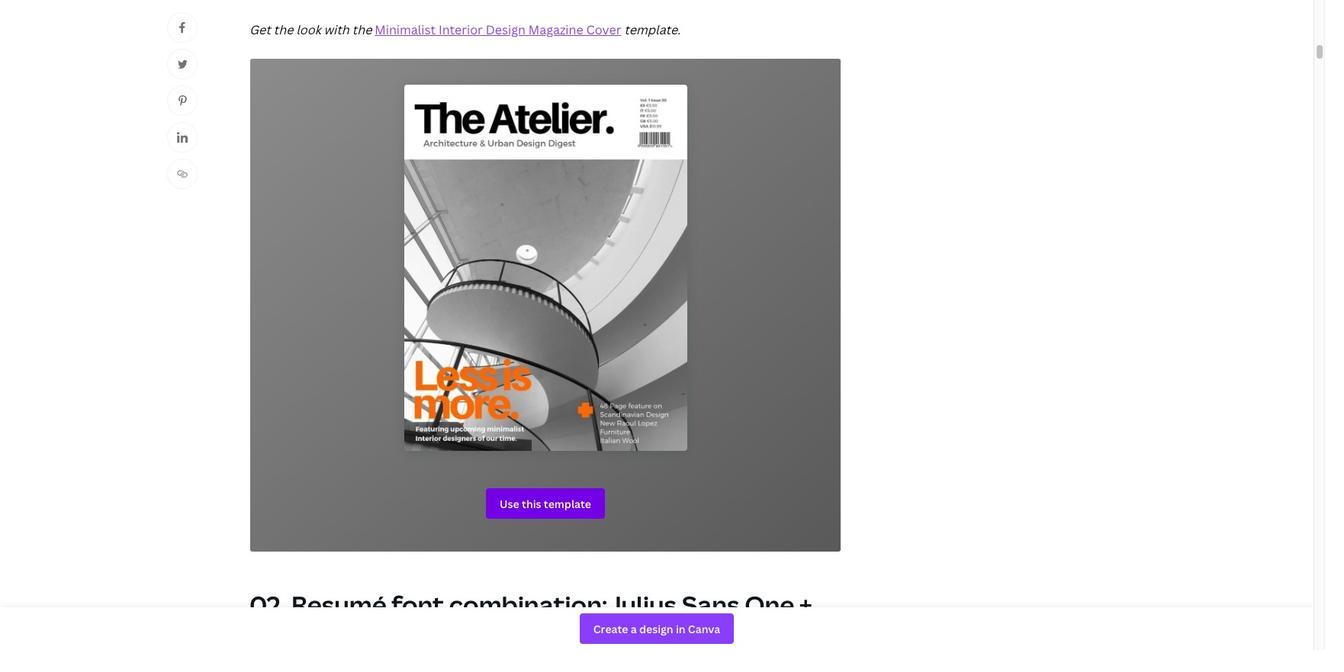 Task type: vqa. For each thing, say whether or not it's contained in the screenshot.
"+"
yes



Task type: describe. For each thing, give the bounding box(es) containing it.
interior
[[439, 21, 483, 38]]

magazine
[[529, 21, 584, 38]]

narrow
[[350, 622, 441, 650]]

+
[[800, 589, 813, 621]]

resumé
[[292, 589, 387, 621]]

sans
[[682, 589, 740, 621]]

2 the from the left
[[352, 21, 372, 38]]

02. resumé font combination:julius sans one + archivo narrow
[[250, 589, 813, 650]]

combination:julius
[[449, 589, 677, 621]]

with
[[324, 21, 349, 38]]

1 the from the left
[[274, 21, 293, 38]]

cover
[[587, 21, 622, 38]]



Task type: locate. For each thing, give the bounding box(es) containing it.
look
[[296, 21, 321, 38]]

template.
[[625, 21, 681, 38]]

archivo
[[250, 622, 345, 650]]

get
[[250, 21, 271, 38]]

02.
[[250, 589, 287, 621]]

get the look with the minimalist interior design magazine cover template.
[[250, 21, 681, 38]]

design
[[486, 21, 526, 38]]

the right with
[[352, 21, 372, 38]]

minimalist interior design magazine cover link
[[375, 21, 622, 38]]

the
[[274, 21, 293, 38], [352, 21, 372, 38]]

0 horizontal spatial the
[[274, 21, 293, 38]]

one
[[745, 589, 795, 621]]

minimalist
[[375, 21, 436, 38]]

font
[[392, 589, 445, 621]]

the right get
[[274, 21, 293, 38]]

1 horizontal spatial the
[[352, 21, 372, 38]]



